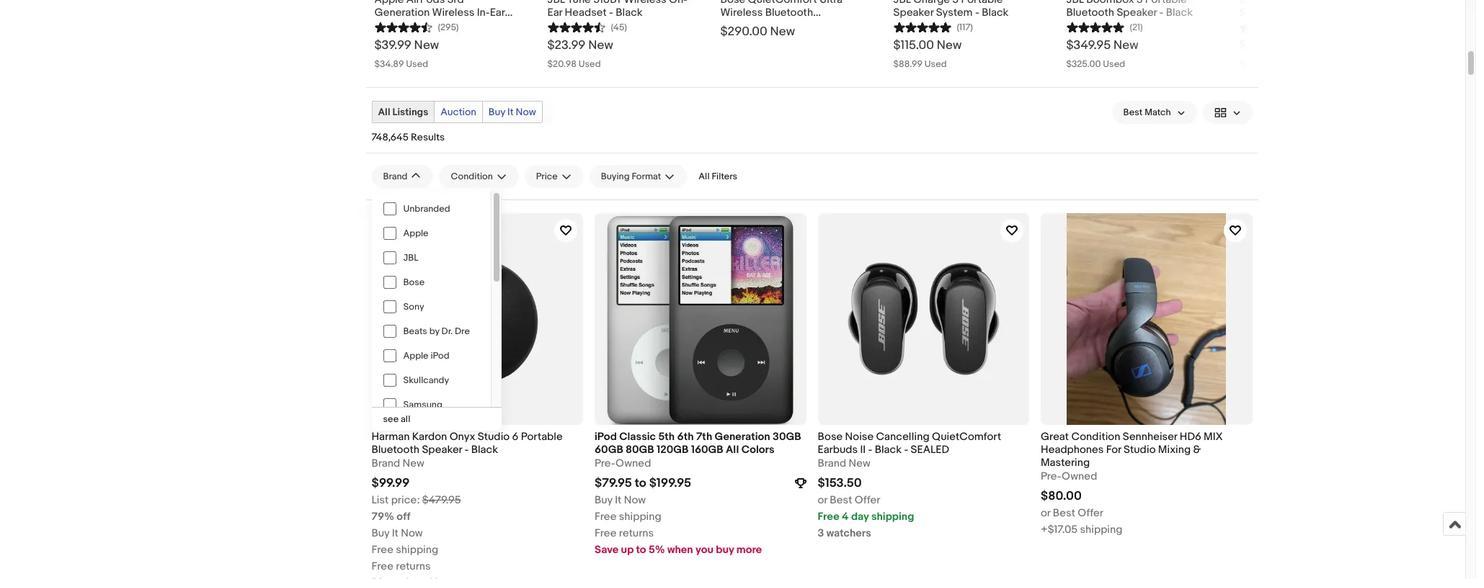 Task type: vqa. For each thing, say whether or not it's contained in the screenshot.
topmost 3
yes



Task type: locate. For each thing, give the bounding box(es) containing it.
black inside harman kardon onyx studio 6 portable bluetooth speaker - black brand new
[[471, 443, 498, 457]]

- left 310 at the right of the page
[[1283, 6, 1287, 20]]

portable inside jbl boombox 3 portable bluetooth speaker - black
[[1146, 0, 1188, 7]]

3 left watchers
[[818, 527, 825, 541]]

brand inside the bose noise cancelling quietcomfort earbuds ii - black - sealed brand new $153.50 or best offer free 4 day shipping 3 watchers
[[818, 457, 847, 471]]

jbl left partybox
[[1240, 0, 1258, 7]]

black left 6
[[471, 443, 498, 457]]

it right auction link
[[508, 106, 514, 118]]

0 horizontal spatial all
[[378, 106, 390, 118]]

0 horizontal spatial bluetooth
[[372, 443, 420, 457]]

bose noise cancelling quietcomfort earbuds ii - black - sealed image
[[818, 214, 1030, 425]]

all right 160gb
[[726, 443, 739, 457]]

(295) link
[[375, 20, 459, 33]]

apple down beats
[[403, 351, 429, 362]]

owned down mastering
[[1062, 470, 1098, 484]]

portable right boombox
[[1146, 0, 1188, 7]]

new inside $39.99 new $34.89 used
[[414, 38, 439, 53]]

used inside $349.95 new $325.00 used
[[1104, 59, 1126, 70]]

apple inside apple airpods 3rd generation wireless in-ear headset - white
[[375, 0, 404, 7]]

- inside jbl boombox 3 portable bluetooth speaker - black
[[1160, 6, 1164, 20]]

new inside $349.95 new $325.00 used
[[1114, 38, 1139, 53]]

jbl boombox 3 portable bluetooth speaker - black link
[[1067, 0, 1211, 20]]

1 horizontal spatial 3
[[1137, 0, 1143, 7]]

black inside jbl boombox 3 portable bluetooth speaker - black
[[1167, 6, 1193, 20]]

to right $79.95
[[635, 477, 647, 491]]

returns up up
[[619, 527, 654, 541]]

or up the +$17.05
[[1041, 507, 1051, 521]]

1 vertical spatial bose
[[818, 430, 843, 444]]

1 horizontal spatial now
[[516, 106, 536, 118]]

black right boombox
[[1167, 6, 1193, 20]]

$34.89
[[375, 59, 404, 70]]

portable for $115.00 new
[[962, 0, 1003, 7]]

2 horizontal spatial now
[[624, 494, 646, 508]]

- inside 'jbl charge 5 portable speaker system - black'
[[976, 6, 980, 20]]

brand inside harman kardon onyx studio 6 portable bluetooth speaker - black brand new
[[372, 457, 400, 471]]

buy down 79%
[[372, 527, 390, 541]]

skullcandy
[[403, 375, 449, 387]]

portable inside harman kardon onyx studio 6 portable bluetooth speaker - black brand new
[[521, 430, 563, 444]]

new
[[771, 25, 795, 39], [414, 38, 439, 53], [589, 38, 614, 53], [937, 38, 962, 53], [1114, 38, 1139, 53], [1286, 38, 1311, 53], [403, 457, 425, 471], [849, 457, 871, 471]]

new up $99.99
[[403, 457, 425, 471]]

ipod inside "link"
[[431, 351, 450, 362]]

- right system
[[976, 6, 980, 20]]

new down the (117) on the right top of the page
[[937, 38, 962, 53]]

all inside button
[[699, 171, 710, 183]]

shipping
[[619, 511, 662, 524], [872, 511, 915, 524], [1081, 524, 1123, 537], [396, 544, 439, 558]]

it inside $99.99 list price: $479.95 79% off buy it now free shipping free returns
[[392, 527, 399, 541]]

1 vertical spatial bluetooth
[[372, 443, 420, 457]]

1 horizontal spatial 5 out of 5 stars image
[[1240, 20, 1298, 33]]

ipod classic 5th 6th 7th generation 30gb 60gb 80gb 120gb 160gb all colors pre-owned
[[595, 430, 802, 471]]

quietcomfort
[[932, 430, 1002, 444]]

5 out of 5 stars image up $379.95
[[1240, 20, 1298, 33]]

0 vertical spatial apple
[[375, 0, 404, 7]]

shipping inside great condition sennheiser hd6 mix headphones for studio mixing & mastering pre-owned $80.00 or best offer +$17.05 shipping
[[1081, 524, 1123, 537]]

used right $88.99
[[925, 59, 947, 70]]

speaker inside harman kardon onyx studio 6 portable bluetooth speaker - black brand new
[[422, 443, 462, 457]]

jbl link
[[372, 246, 491, 271]]

offer down $80.00
[[1078, 507, 1104, 521]]

bluetooth up $349.95
[[1067, 6, 1115, 20]]

jbl left boombox
[[1067, 0, 1085, 7]]

bluetooth
[[1067, 6, 1115, 20], [372, 443, 420, 457]]

bose for bose
[[403, 277, 425, 289]]

bose left noise
[[818, 430, 843, 444]]

new down (45) "link"
[[589, 38, 614, 53]]

0 horizontal spatial ipod
[[431, 351, 450, 362]]

5 out of 5 stars image
[[1067, 20, 1125, 33], [1240, 20, 1298, 33]]

jbl left "charge"
[[894, 0, 911, 7]]

- right boombox
[[1160, 6, 1164, 20]]

0 horizontal spatial or
[[818, 494, 828, 508]]

1 5 out of 5 stars image from the left
[[1067, 20, 1125, 33]]

portable inside 'jbl charge 5 portable speaker system - black'
[[962, 0, 1003, 7]]

new for $290.00 new
[[771, 25, 795, 39]]

best
[[830, 494, 853, 508], [1053, 507, 1076, 521]]

5 out of 5 stars image for $379.95
[[1240, 20, 1298, 33]]

used inside $379.95 new $354.99 used
[[1277, 59, 1299, 70]]

wireless
[[624, 0, 667, 7], [432, 6, 475, 20]]

0 vertical spatial all
[[378, 106, 390, 118]]

2 horizontal spatial it
[[615, 494, 622, 508]]

used for $379.95
[[1277, 59, 1299, 70]]

black right 5
[[982, 6, 1009, 20]]

to
[[635, 477, 647, 491], [636, 544, 647, 558]]

0 horizontal spatial 5 out of 5 stars image
[[1067, 20, 1125, 33]]

1 vertical spatial now
[[624, 494, 646, 508]]

bluetooth down the see all
[[372, 443, 420, 457]]

$379.95
[[1240, 38, 1284, 53]]

jbl tune 510bt wireless on- ear headset - black link
[[548, 0, 692, 20]]

1 vertical spatial ipod
[[595, 430, 617, 444]]

owned
[[616, 457, 651, 471], [1062, 470, 1098, 484]]

ipod down beats by dr. dre
[[431, 351, 450, 362]]

pre- down 60gb at left
[[595, 457, 616, 471]]

best down $80.00
[[1053, 507, 1076, 521]]

1 vertical spatial all
[[699, 171, 710, 183]]

new down jbl partybox 310 portable speaker - black
[[1286, 38, 1311, 53]]

headphones
[[1041, 443, 1104, 457]]

1 vertical spatial generation
[[715, 430, 771, 444]]

0 vertical spatial returns
[[619, 527, 654, 541]]

$290.00 new
[[721, 25, 795, 39]]

0 horizontal spatial buy
[[372, 527, 390, 541]]

0 horizontal spatial bose
[[403, 277, 425, 289]]

2 horizontal spatial buy
[[595, 494, 613, 508]]

jbl inside jbl partybox 310 portable speaker - black
[[1240, 0, 1258, 7]]

black
[[616, 6, 643, 20], [982, 6, 1009, 20], [1167, 6, 1193, 20], [1289, 6, 1316, 20], [471, 443, 498, 457], [875, 443, 902, 457]]

studio right for
[[1124, 443, 1156, 457]]

used right '$325.00'
[[1104, 59, 1126, 70]]

offer up day
[[855, 494, 881, 508]]

new inside $115.00 new $88.99 used
[[937, 38, 962, 53]]

shipping up up
[[619, 511, 662, 524]]

ipod inside "ipod classic 5th 6th 7th generation 30gb 60gb 80gb 120gb 160gb all colors pre-owned"
[[595, 430, 617, 444]]

all listings
[[378, 106, 429, 118]]

studio left 6
[[478, 430, 510, 444]]

0 horizontal spatial studio
[[478, 430, 510, 444]]

mixing
[[1159, 443, 1191, 457]]

used for $23.99
[[579, 59, 601, 70]]

used right the $34.89
[[406, 59, 428, 70]]

all
[[378, 106, 390, 118], [699, 171, 710, 183], [726, 443, 739, 457]]

returns down off
[[396, 560, 431, 574]]

owned down 80gb
[[616, 457, 651, 471]]

auction
[[441, 106, 477, 118]]

1 ear from the left
[[490, 6, 505, 20]]

shipping right the +$17.05
[[1081, 524, 1123, 537]]

used inside $39.99 new $34.89 used
[[406, 59, 428, 70]]

boombox
[[1087, 0, 1135, 7]]

new inside harman kardon onyx studio 6 portable bluetooth speaker - black brand new
[[403, 457, 425, 471]]

samsung link
[[372, 393, 491, 418]]

0 horizontal spatial it
[[392, 527, 399, 541]]

jbl boombox 3 portable bluetooth speaker - black
[[1067, 0, 1193, 20]]

0 horizontal spatial now
[[401, 527, 423, 541]]

$379.95 new $354.99 used
[[1240, 38, 1311, 70]]

all for all listings
[[378, 106, 390, 118]]

- left white on the top left
[[419, 19, 423, 33]]

0 horizontal spatial 3
[[818, 527, 825, 541]]

new inside $379.95 new $354.99 used
[[1286, 38, 1311, 53]]

great condition sennheiser hd6 mix headphones for studio mixing & mastering pre-owned $80.00 or best offer +$17.05 shipping
[[1041, 430, 1224, 537]]

1 horizontal spatial owned
[[1062, 470, 1098, 484]]

generation
[[375, 6, 430, 20], [715, 430, 771, 444]]

0 horizontal spatial best
[[830, 494, 853, 508]]

5 out of 5 stars image for $349.95
[[1067, 20, 1125, 33]]

- inside apple airpods 3rd generation wireless in-ear headset - white
[[419, 19, 423, 33]]

apple down unbranded
[[403, 228, 429, 240]]

cancelling
[[877, 430, 930, 444]]

2 vertical spatial apple
[[403, 351, 429, 362]]

bose
[[403, 277, 425, 289], [818, 430, 843, 444]]

2 4.6 out of 5 stars image from the left
[[548, 20, 605, 33]]

used
[[406, 59, 428, 70], [579, 59, 601, 70], [925, 59, 947, 70], [1104, 59, 1126, 70], [1277, 59, 1299, 70]]

1 vertical spatial apple
[[403, 228, 429, 240]]

$199.95
[[649, 477, 692, 491]]

5 used from the left
[[1277, 59, 1299, 70]]

wireless up (295)
[[432, 6, 475, 20]]

0 horizontal spatial returns
[[396, 560, 431, 574]]

wireless left on-
[[624, 0, 667, 7]]

1 horizontal spatial all
[[699, 171, 710, 183]]

jbl inside jbl tune 510bt wireless on- ear headset - black
[[548, 0, 565, 7]]

2 ear from the left
[[548, 6, 563, 20]]

when
[[668, 544, 693, 558]]

pre- down mastering
[[1041, 470, 1062, 484]]

748,645 results
[[372, 131, 445, 144]]

ipod left classic
[[595, 430, 617, 444]]

3 used from the left
[[925, 59, 947, 70]]

brand for bose noise cancelling quietcomfort earbuds ii - black - sealed brand new $153.50 or best offer free 4 day shipping 3 watchers
[[818, 457, 847, 471]]

apple for apple airpods 3rd generation wireless in-ear headset - white
[[375, 0, 404, 7]]

bose inside the bose noise cancelling quietcomfort earbuds ii - black - sealed brand new $153.50 or best offer free 4 day shipping 3 watchers
[[818, 430, 843, 444]]

1 horizontal spatial returns
[[619, 527, 654, 541]]

brand inside "dropdown button"
[[383, 171, 408, 183]]

ipod classic 5th 6th 7th generation 30gb 60gb 80gb 120gb 160gb all colors image
[[595, 214, 807, 425]]

2 vertical spatial it
[[392, 527, 399, 541]]

$99.99 list price: $479.95 79% off buy it now free shipping free returns
[[372, 477, 461, 574]]

jbl charge 5 portable speaker system - black
[[894, 0, 1009, 20]]

apple for apple
[[403, 228, 429, 240]]

new inside the bose noise cancelling quietcomfort earbuds ii - black - sealed brand new $153.50 or best offer free 4 day shipping 3 watchers
[[849, 457, 871, 471]]

kardon
[[412, 430, 447, 444]]

buy down $79.95
[[595, 494, 613, 508]]

ipod classic 5th 6th 7th generation 30gb 60gb 80gb 120gb 160gb all colors link
[[595, 430, 807, 457]]

or down $153.50
[[818, 494, 828, 508]]

0 vertical spatial generation
[[375, 6, 430, 20]]

jbl left tune
[[548, 0, 565, 7]]

1 used from the left
[[406, 59, 428, 70]]

bose up sony
[[403, 277, 425, 289]]

5%
[[649, 544, 665, 558]]

0 horizontal spatial owned
[[616, 457, 651, 471]]

it down $79.95
[[615, 494, 622, 508]]

bose inside "link"
[[403, 277, 425, 289]]

0 vertical spatial ipod
[[431, 351, 450, 362]]

1 horizontal spatial generation
[[715, 430, 771, 444]]

748,645
[[372, 131, 409, 144]]

portable right 5
[[962, 0, 1003, 7]]

1 vertical spatial buy
[[595, 494, 613, 508]]

- right kardon in the left bottom of the page
[[465, 443, 469, 457]]

3 inside the bose noise cancelling quietcomfort earbuds ii - black - sealed brand new $153.50 or best offer free 4 day shipping 3 watchers
[[818, 527, 825, 541]]

headset inside jbl tune 510bt wireless on- ear headset - black
[[565, 6, 607, 20]]

new down ii
[[849, 457, 871, 471]]

new for $23.99 new $20.98 used
[[589, 38, 614, 53]]

portable for $379.95 new
[[1325, 0, 1367, 7]]

1 horizontal spatial or
[[1041, 507, 1051, 521]]

free inside the bose noise cancelling quietcomfort earbuds ii - black - sealed brand new $153.50 or best offer free 4 day shipping 3 watchers
[[818, 511, 840, 524]]

1 horizontal spatial wireless
[[624, 0, 667, 7]]

ear inside apple airpods 3rd generation wireless in-ear headset - white
[[490, 6, 505, 20]]

harman
[[372, 430, 410, 444]]

0 horizontal spatial headset
[[375, 19, 417, 33]]

0 vertical spatial bose
[[403, 277, 425, 289]]

portable
[[962, 0, 1003, 7], [1146, 0, 1188, 7], [1325, 0, 1367, 7], [521, 430, 563, 444]]

2 vertical spatial all
[[726, 443, 739, 457]]

new for $349.95 new $325.00 used
[[1114, 38, 1139, 53]]

0 horizontal spatial pre-
[[595, 457, 616, 471]]

portable right 310 at the right of the page
[[1325, 0, 1367, 7]]

black up the (45)
[[616, 6, 643, 20]]

speaker up (21)
[[1117, 6, 1158, 20]]

- inside jbl partybox 310 portable speaker - black
[[1283, 6, 1287, 20]]

1 horizontal spatial 4.6 out of 5 stars image
[[548, 20, 605, 33]]

brand up $99.99
[[372, 457, 400, 471]]

+$17.05
[[1041, 524, 1078, 537]]

2 vertical spatial buy
[[372, 527, 390, 541]]

1 horizontal spatial offer
[[1078, 507, 1104, 521]]

new down (21)
[[1114, 38, 1139, 53]]

1 vertical spatial returns
[[396, 560, 431, 574]]

off
[[397, 511, 411, 524]]

sony link
[[372, 295, 491, 320]]

harman kardon onyx studio 6 portable bluetooth speaker - black link
[[372, 430, 583, 457]]

new right $290.00 at the top
[[771, 25, 795, 39]]

all up 748,645 on the top left of page
[[378, 106, 390, 118]]

now inside "$79.95 to $199.95 buy it now free shipping free returns save up to 5% when you buy more"
[[624, 494, 646, 508]]

ii
[[861, 443, 866, 457]]

0 vertical spatial 3
[[1137, 0, 1143, 7]]

1 horizontal spatial ipod
[[595, 430, 617, 444]]

jbl for $349.95 new
[[1067, 0, 1085, 7]]

0 vertical spatial it
[[508, 106, 514, 118]]

4.6 out of 5 stars image for $39.99
[[375, 20, 432, 33]]

used inside $23.99 new $20.98 used
[[579, 59, 601, 70]]

2 horizontal spatial all
[[726, 443, 739, 457]]

buy right auction
[[489, 106, 505, 118]]

1 horizontal spatial bluetooth
[[1067, 6, 1115, 20]]

0 vertical spatial buy
[[489, 106, 505, 118]]

harman kardon onyx studio 6 portable bluetooth speaker - black brand new
[[372, 430, 563, 471]]

speaker inside jbl partybox 310 portable speaker - black
[[1240, 6, 1280, 20]]

condition
[[1072, 430, 1121, 444]]

shipping right day
[[872, 511, 915, 524]]

speaker down see all button
[[422, 443, 462, 457]]

jbl inside jbl boombox 3 portable bluetooth speaker - black
[[1067, 0, 1085, 7]]

apple up (295) link
[[375, 0, 404, 7]]

310
[[1306, 0, 1323, 7]]

top rated plus image
[[795, 478, 807, 490]]

returns inside "$79.95 to $199.95 buy it now free shipping free returns save up to 5% when you buy more"
[[619, 527, 654, 541]]

1 horizontal spatial buy
[[489, 106, 505, 118]]

0 vertical spatial bluetooth
[[1067, 6, 1115, 20]]

headset
[[565, 6, 607, 20], [375, 19, 417, 33]]

1 vertical spatial 3
[[818, 527, 825, 541]]

$115.00
[[894, 38, 935, 53]]

used for $115.00
[[925, 59, 947, 70]]

used right $20.98
[[579, 59, 601, 70]]

new inside $23.99 new $20.98 used
[[589, 38, 614, 53]]

beats
[[403, 326, 428, 338]]

1 horizontal spatial it
[[508, 106, 514, 118]]

4.6 out of 5 stars image up $23.99
[[548, 20, 605, 33]]

1 4.6 out of 5 stars image from the left
[[375, 20, 432, 33]]

5 out of 5 stars image up $349.95
[[1067, 20, 1125, 33]]

studio inside great condition sennheiser hd6 mix headphones for studio mixing & mastering pre-owned $80.00 or best offer +$17.05 shipping
[[1124, 443, 1156, 457]]

ear
[[490, 6, 505, 20], [548, 6, 563, 20]]

jbl for $23.99 new
[[548, 0, 565, 7]]

new down (295) link
[[414, 38, 439, 53]]

black up $379.95 new $354.99 used
[[1289, 6, 1316, 20]]

by
[[430, 326, 440, 338]]

apple inside "link"
[[403, 351, 429, 362]]

2 5 out of 5 stars image from the left
[[1240, 20, 1298, 33]]

brand down earbuds
[[818, 457, 847, 471]]

0 horizontal spatial offer
[[855, 494, 881, 508]]

2 vertical spatial now
[[401, 527, 423, 541]]

buy
[[489, 106, 505, 118], [595, 494, 613, 508], [372, 527, 390, 541]]

best down $153.50
[[830, 494, 853, 508]]

generation up $39.99
[[375, 6, 430, 20]]

$349.95
[[1067, 38, 1111, 53]]

used right $354.99 in the top of the page
[[1277, 59, 1299, 70]]

now down $79.95
[[624, 494, 646, 508]]

partybox
[[1260, 0, 1304, 7]]

apple
[[375, 0, 404, 7], [403, 228, 429, 240], [403, 351, 429, 362]]

0 vertical spatial to
[[635, 477, 647, 491]]

1 horizontal spatial pre-
[[1041, 470, 1062, 484]]

79%
[[372, 511, 394, 524]]

now right auction
[[516, 106, 536, 118]]

4.6 out of 5 stars image
[[375, 20, 432, 33], [548, 20, 605, 33]]

offer inside the bose noise cancelling quietcomfort earbuds ii - black - sealed brand new $153.50 or best offer free 4 day shipping 3 watchers
[[855, 494, 881, 508]]

4 used from the left
[[1104, 59, 1126, 70]]

it down off
[[392, 527, 399, 541]]

now down off
[[401, 527, 423, 541]]

shipping down off
[[396, 544, 439, 558]]

1 horizontal spatial headset
[[565, 6, 607, 20]]

brand down 748,645 on the top left of page
[[383, 171, 408, 183]]

0 horizontal spatial wireless
[[432, 6, 475, 20]]

1 horizontal spatial best
[[1053, 507, 1076, 521]]

to right up
[[636, 544, 647, 558]]

jbl down apple link
[[403, 253, 419, 264]]

1 vertical spatial it
[[615, 494, 622, 508]]

1 horizontal spatial studio
[[1124, 443, 1156, 457]]

1 horizontal spatial ear
[[548, 6, 563, 20]]

ear right 3rd
[[490, 6, 505, 20]]

bose noise cancelling quietcomfort earbuds ii - black - sealed link
[[818, 430, 1030, 457]]

portable right 6
[[521, 430, 563, 444]]

jbl
[[548, 0, 565, 7], [894, 0, 911, 7], [1067, 0, 1085, 7], [1240, 0, 1258, 7], [403, 253, 419, 264]]

price:
[[391, 494, 420, 508]]

speaker up $379.95
[[1240, 6, 1280, 20]]

black right ii
[[875, 443, 902, 457]]

generation right 7th
[[715, 430, 771, 444]]

see
[[383, 414, 399, 426]]

2 used from the left
[[579, 59, 601, 70]]

hd6
[[1180, 430, 1202, 444]]

&
[[1194, 443, 1202, 457]]

3 up (21)
[[1137, 0, 1143, 7]]

- up the (45)
[[609, 6, 614, 20]]

jbl inside 'jbl charge 5 portable speaker system - black'
[[894, 0, 911, 7]]

0 horizontal spatial 4.6 out of 5 stars image
[[375, 20, 432, 33]]

jbl partybox 310 portable speaker - black
[[1240, 0, 1367, 20]]

4.6 out of 5 stars image up $39.99
[[375, 20, 432, 33]]

all filters button
[[693, 165, 744, 188]]

ear left tune
[[548, 6, 563, 20]]

watchers
[[827, 527, 872, 541]]

1 horizontal spatial bose
[[818, 430, 843, 444]]

sealed
[[911, 443, 950, 457]]

airpods
[[407, 0, 445, 7]]

used inside $115.00 new $88.99 used
[[925, 59, 947, 70]]

portable for $349.95 new
[[1146, 0, 1188, 7]]

0 horizontal spatial ear
[[490, 6, 505, 20]]

speaker up $115.00
[[894, 6, 934, 20]]

0 horizontal spatial generation
[[375, 6, 430, 20]]

all left the filters
[[699, 171, 710, 183]]

portable inside jbl partybox 310 portable speaker - black
[[1325, 0, 1367, 7]]

great condition sennheiser hd6 mix headphones for studio mixing & mastering link
[[1041, 430, 1253, 470]]



Task type: describe. For each thing, give the bounding box(es) containing it.
6
[[512, 430, 519, 444]]

(21)
[[1130, 22, 1143, 33]]

apple ipod
[[403, 351, 450, 362]]

on-
[[669, 0, 688, 7]]

- right ii
[[869, 443, 873, 457]]

list
[[372, 494, 389, 508]]

results
[[411, 131, 445, 144]]

apple airpods 3rd generation wireless in-ear headset - white
[[375, 0, 505, 33]]

unbranded link
[[372, 197, 491, 222]]

$99.99
[[372, 477, 410, 491]]

best inside great condition sennheiser hd6 mix headphones for studio mixing & mastering pre-owned $80.00 or best offer +$17.05 shipping
[[1053, 507, 1076, 521]]

speaker inside jbl boombox 3 portable bluetooth speaker - black
[[1117, 6, 1158, 20]]

160gb
[[691, 443, 724, 457]]

all for all filters
[[699, 171, 710, 183]]

wireless inside jbl tune 510bt wireless on- ear headset - black
[[624, 0, 667, 7]]

jbl for $115.00 new
[[894, 0, 911, 7]]

$290.00
[[721, 25, 768, 39]]

120gb
[[657, 443, 689, 457]]

dre
[[455, 326, 470, 338]]

or inside great condition sennheiser hd6 mix headphones for studio mixing & mastering pre-owned $80.00 or best offer +$17.05 shipping
[[1041, 507, 1051, 521]]

30gb
[[773, 430, 802, 444]]

(117)
[[957, 22, 973, 33]]

generation inside "ipod classic 5th 6th 7th generation 30gb 60gb 80gb 120gb 160gb all colors pre-owned"
[[715, 430, 771, 444]]

beats by dr. dre link
[[372, 320, 491, 344]]

- left sealed
[[905, 443, 909, 457]]

pre- inside great condition sennheiser hd6 mix headphones for studio mixing & mastering pre-owned $80.00 or best offer +$17.05 shipping
[[1041, 470, 1062, 484]]

buy inside "$79.95 to $199.95 buy it now free shipping free returns save up to 5% when you buy more"
[[595, 494, 613, 508]]

new for $379.95 new $354.99 used
[[1286, 38, 1311, 53]]

all
[[401, 414, 411, 426]]

0 vertical spatial now
[[516, 106, 536, 118]]

7th
[[697, 430, 713, 444]]

skullcandy link
[[372, 369, 491, 393]]

speaker inside 'jbl charge 5 portable speaker system - black'
[[894, 6, 934, 20]]

shipping inside the bose noise cancelling quietcomfort earbuds ii - black - sealed brand new $153.50 or best offer free 4 day shipping 3 watchers
[[872, 511, 915, 524]]

buy inside $99.99 list price: $479.95 79% off buy it now free shipping free returns
[[372, 527, 390, 541]]

buy it now link
[[483, 102, 542, 123]]

- inside harman kardon onyx studio 6 portable bluetooth speaker - black brand new
[[465, 443, 469, 457]]

jbl inside jbl link
[[403, 253, 419, 264]]

white
[[426, 19, 454, 33]]

brand for harman kardon onyx studio 6 portable bluetooth speaker - black brand new
[[372, 457, 400, 471]]

new for $115.00 new $88.99 used
[[937, 38, 962, 53]]

buy
[[716, 544, 734, 558]]

save
[[595, 544, 619, 558]]

$23.99 new $20.98 used
[[548, 38, 614, 70]]

all listings link
[[372, 102, 434, 123]]

510bt
[[594, 0, 622, 7]]

(117) link
[[894, 20, 973, 33]]

jbl for $379.95 new
[[1240, 0, 1258, 7]]

4.6 out of 5 stars image for $23.99
[[548, 20, 605, 33]]

tune
[[568, 0, 591, 7]]

$153.50
[[818, 477, 862, 491]]

all inside "ipod classic 5th 6th 7th generation 30gb 60gb 80gb 120gb 160gb all colors pre-owned"
[[726, 443, 739, 457]]

see all
[[383, 414, 411, 426]]

1 vertical spatial to
[[636, 544, 647, 558]]

- inside jbl tune 510bt wireless on- ear headset - black
[[609, 6, 614, 20]]

auction link
[[435, 102, 482, 123]]

$354.99
[[1240, 59, 1275, 70]]

it inside "$79.95 to $199.95 buy it now free shipping free returns save up to 5% when you buy more"
[[615, 494, 622, 508]]

(45)
[[611, 22, 627, 33]]

bose for bose noise cancelling quietcomfort earbuds ii - black - sealed brand new $153.50 or best offer free 4 day shipping 3 watchers
[[818, 430, 843, 444]]

ear inside jbl tune 510bt wireless on- ear headset - black
[[548, 6, 563, 20]]

offer inside great condition sennheiser hd6 mix headphones for studio mixing & mastering pre-owned $80.00 or best offer +$17.05 shipping
[[1078, 507, 1104, 521]]

sennheiser
[[1123, 430, 1178, 444]]

3 inside jbl boombox 3 portable bluetooth speaker - black
[[1137, 0, 1143, 7]]

80gb
[[626, 443, 655, 457]]

bluetooth inside harman kardon onyx studio 6 portable bluetooth speaker - black brand new
[[372, 443, 420, 457]]

5
[[953, 0, 959, 7]]

black inside jbl tune 510bt wireless on- ear headset - black
[[616, 6, 643, 20]]

now inside $99.99 list price: $479.95 79% off buy it now free shipping free returns
[[401, 527, 423, 541]]

all filters
[[699, 171, 738, 183]]

noise
[[846, 430, 874, 444]]

$79.95 to $199.95 buy it now free shipping free returns save up to 5% when you buy more
[[595, 477, 762, 558]]

bose noise cancelling quietcomfort earbuds ii - black - sealed brand new $153.50 or best offer free 4 day shipping 3 watchers
[[818, 430, 1002, 541]]

bluetooth inside jbl boombox 3 portable bluetooth speaker - black
[[1067, 6, 1115, 20]]

$23.99
[[548, 38, 586, 53]]

studio inside harman kardon onyx studio 6 portable bluetooth speaker - black brand new
[[478, 430, 510, 444]]

day
[[852, 511, 869, 524]]

filters
[[712, 171, 738, 183]]

wireless inside apple airpods 3rd generation wireless in-ear headset - white
[[432, 6, 475, 20]]

great condition sennheiser hd6 mix headphones for studio mixing & mastering image
[[1041, 214, 1253, 425]]

$479.95
[[422, 494, 461, 508]]

best inside the bose noise cancelling quietcomfort earbuds ii - black - sealed brand new $153.50 or best offer free 4 day shipping 3 watchers
[[830, 494, 853, 508]]

generation inside apple airpods 3rd generation wireless in-ear headset - white
[[375, 6, 430, 20]]

new for $39.99 new $34.89 used
[[414, 38, 439, 53]]

mix
[[1204, 430, 1224, 444]]

$349.95 new $325.00 used
[[1067, 38, 1139, 70]]

great
[[1041, 430, 1069, 444]]

$39.99
[[375, 38, 412, 53]]

jbl charge 5 portable speaker system - black link
[[894, 0, 1038, 20]]

3rd
[[448, 0, 464, 7]]

jbl tune 510bt wireless on- ear headset - black
[[548, 0, 688, 20]]

buy it now
[[489, 106, 536, 118]]

used for $349.95
[[1104, 59, 1126, 70]]

4.8 out of 5 stars image
[[894, 20, 952, 33]]

samsung
[[403, 400, 443, 411]]

used for $39.99
[[406, 59, 428, 70]]

harman kardon onyx studio 6 portable bluetooth speaker - black image
[[372, 214, 583, 425]]

apple link
[[372, 222, 491, 246]]

mastering
[[1041, 457, 1090, 470]]

black inside 'jbl charge 5 portable speaker system - black'
[[982, 6, 1009, 20]]

shipping inside "$79.95 to $199.95 buy it now free shipping free returns save up to 5% when you buy more"
[[619, 511, 662, 524]]

brand button
[[372, 165, 434, 188]]

charge
[[914, 0, 950, 7]]

4
[[842, 511, 849, 524]]

owned inside great condition sennheiser hd6 mix headphones for studio mixing & mastering pre-owned $80.00 or best offer +$17.05 shipping
[[1062, 470, 1098, 484]]

black inside jbl partybox 310 portable speaker - black
[[1289, 6, 1316, 20]]

$20.98
[[548, 59, 577, 70]]

in-
[[477, 6, 490, 20]]

apple airpods 3rd generation wireless in-ear headset - white link
[[375, 0, 519, 33]]

apple for apple ipod
[[403, 351, 429, 362]]

headset inside apple airpods 3rd generation wireless in-ear headset - white
[[375, 19, 417, 33]]

6th
[[678, 430, 694, 444]]

apple ipod link
[[372, 344, 491, 369]]

unbranded
[[403, 204, 450, 215]]

bose link
[[372, 271, 491, 295]]

pre- inside "ipod classic 5th 6th 7th generation 30gb 60gb 80gb 120gb 160gb all colors pre-owned"
[[595, 457, 616, 471]]

(21) link
[[1067, 20, 1143, 33]]

onyx
[[450, 430, 476, 444]]

colors
[[742, 443, 775, 457]]

more
[[737, 544, 762, 558]]

owned inside "ipod classic 5th 6th 7th generation 30gb 60gb 80gb 120gb 160gb all colors pre-owned"
[[616, 457, 651, 471]]

system
[[937, 6, 973, 20]]

returns inside $99.99 list price: $479.95 79% off buy it now free shipping free returns
[[396, 560, 431, 574]]

$79.95
[[595, 477, 632, 491]]

$88.99
[[894, 59, 923, 70]]

see all button
[[372, 408, 502, 431]]

shipping inside $99.99 list price: $479.95 79% off buy it now free shipping free returns
[[396, 544, 439, 558]]

or inside the bose noise cancelling quietcomfort earbuds ii - black - sealed brand new $153.50 or best offer free 4 day shipping 3 watchers
[[818, 494, 828, 508]]

black inside the bose noise cancelling quietcomfort earbuds ii - black - sealed brand new $153.50 or best offer free 4 day shipping 3 watchers
[[875, 443, 902, 457]]

$325.00
[[1067, 59, 1102, 70]]



